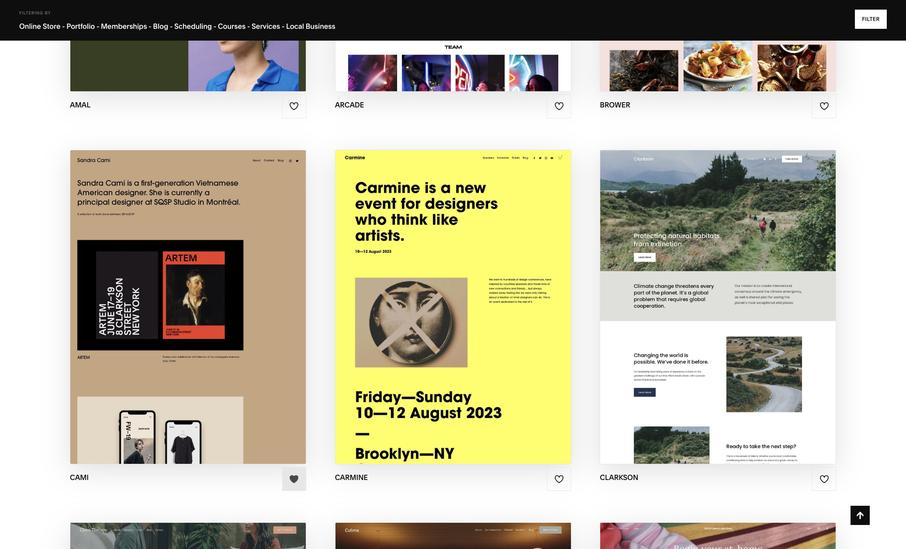 Task type: locate. For each thing, give the bounding box(es) containing it.
3 start from the left
[[664, 290, 690, 300]]

carmine inside button
[[455, 290, 495, 300]]

2 horizontal spatial with
[[692, 290, 714, 300]]

comet image
[[601, 523, 836, 549]]

start inside button
[[402, 290, 428, 300]]

preview down start with clarkson
[[675, 307, 713, 317]]

- left blog
[[149, 22, 151, 31]]

with for cami
[[174, 290, 196, 300]]

clarkson inside button
[[716, 290, 764, 300]]

cami image
[[70, 150, 306, 464]]

1 horizontal spatial preview
[[413, 307, 451, 317]]

filtering by
[[19, 10, 51, 15]]

1 vertical spatial clarkson
[[715, 307, 762, 317]]

clarkson image
[[601, 150, 836, 464]]

2 vertical spatial clarkson
[[600, 473, 639, 482]]

online
[[19, 22, 41, 31]]

start with carmine button
[[402, 283, 505, 307]]

start
[[145, 290, 172, 300], [402, 290, 428, 300], [664, 290, 690, 300]]

1 vertical spatial cami
[[197, 307, 220, 317]]

with up preview clarkson
[[692, 290, 714, 300]]

- left courses
[[214, 22, 216, 31]]

- left local
[[282, 22, 285, 31]]

preview down start with cami
[[156, 307, 194, 317]]

clarkson
[[716, 290, 764, 300], [715, 307, 762, 317], [600, 473, 639, 482]]

store
[[43, 22, 61, 31]]

start for preview cami
[[145, 290, 172, 300]]

- right blog
[[170, 22, 173, 31]]

cami
[[198, 290, 221, 300], [197, 307, 220, 317], [70, 473, 89, 482]]

3 preview from the left
[[675, 307, 713, 317]]

blog
[[153, 22, 168, 31]]

0 vertical spatial clarkson
[[716, 290, 764, 300]]

brower image
[[601, 0, 836, 91]]

1 horizontal spatial start
[[402, 290, 428, 300]]

7 - from the left
[[282, 22, 285, 31]]

1 horizontal spatial with
[[430, 290, 452, 300]]

2 vertical spatial carmine
[[335, 473, 368, 482]]

2 preview from the left
[[413, 307, 451, 317]]

with up preview carmine
[[430, 290, 452, 300]]

carmine
[[455, 290, 495, 300], [453, 307, 494, 317], [335, 473, 368, 482]]

with
[[174, 290, 196, 300], [430, 290, 452, 300], [692, 290, 714, 300]]

6 - from the left
[[247, 22, 250, 31]]

colima image
[[335, 523, 571, 549]]

start with carmine
[[402, 290, 495, 300]]

amal
[[70, 100, 91, 109]]

with up preview cami
[[174, 290, 196, 300]]

filtering
[[19, 10, 43, 15]]

1 start from the left
[[145, 290, 172, 300]]

-
[[62, 22, 65, 31], [97, 22, 99, 31], [149, 22, 151, 31], [170, 22, 173, 31], [214, 22, 216, 31], [247, 22, 250, 31], [282, 22, 285, 31]]

amal image
[[70, 0, 306, 91]]

2 with from the left
[[430, 290, 452, 300]]

preview inside preview clarkson link
[[675, 307, 713, 317]]

cami inside button
[[198, 290, 221, 300]]

1 preview from the left
[[156, 307, 194, 317]]

filter
[[862, 16, 880, 22]]

0 vertical spatial cami
[[198, 290, 221, 300]]

preview inside "preview cami" link
[[156, 307, 194, 317]]

start with clarkson
[[664, 290, 764, 300]]

2 horizontal spatial start
[[664, 290, 690, 300]]

- right the portfolio
[[97, 22, 99, 31]]

0 horizontal spatial with
[[174, 290, 196, 300]]

carmine image
[[335, 150, 571, 464]]

- right courses
[[247, 22, 250, 31]]

arcade image
[[335, 0, 571, 91]]

preview for preview clarkson
[[675, 307, 713, 317]]

preview down "start with carmine" at bottom
[[413, 307, 451, 317]]

preview clarkson
[[675, 307, 762, 317]]

arcade
[[335, 100, 364, 109]]

1 with from the left
[[174, 290, 196, 300]]

0 horizontal spatial start
[[145, 290, 172, 300]]

0 horizontal spatial preview
[[156, 307, 194, 317]]

2 horizontal spatial preview
[[675, 307, 713, 317]]

4 - from the left
[[170, 22, 173, 31]]

2 start from the left
[[402, 290, 428, 300]]

- right store
[[62, 22, 65, 31]]

preview
[[156, 307, 194, 317], [413, 307, 451, 317], [675, 307, 713, 317]]

scheduling
[[174, 22, 212, 31]]

0 vertical spatial carmine
[[455, 290, 495, 300]]

with inside button
[[430, 290, 452, 300]]



Task type: describe. For each thing, give the bounding box(es) containing it.
courses
[[218, 22, 246, 31]]

back to top image
[[856, 511, 865, 521]]

remove cami from your favorites list image
[[289, 474, 299, 484]]

preview clarkson link
[[675, 300, 762, 324]]

3 - from the left
[[149, 22, 151, 31]]

clove image
[[70, 523, 306, 549]]

start for preview carmine
[[402, 290, 428, 300]]

add arcade to your favorites list image
[[555, 102, 564, 111]]

add amal to your favorites list image
[[289, 102, 299, 111]]

2 vertical spatial cami
[[70, 473, 89, 482]]

business
[[306, 22, 336, 31]]

online store - portfolio - memberships - blog - scheduling - courses - services - local business
[[19, 22, 336, 31]]

brower
[[600, 100, 630, 109]]

preview for preview cami
[[156, 307, 194, 317]]

start with cami
[[145, 290, 221, 300]]

preview cami link
[[156, 300, 220, 324]]

preview carmine
[[413, 307, 494, 317]]

add brower to your favorites list image
[[820, 102, 829, 111]]

1 vertical spatial carmine
[[453, 307, 494, 317]]

start with cami button
[[145, 283, 231, 307]]

1 - from the left
[[62, 22, 65, 31]]

2 - from the left
[[97, 22, 99, 31]]

add carmine to your favorites list image
[[555, 474, 564, 484]]

by
[[45, 10, 51, 15]]

memberships
[[101, 22, 147, 31]]

preview cami
[[156, 307, 220, 317]]

preview carmine link
[[413, 300, 494, 324]]

3 with from the left
[[692, 290, 714, 300]]

services
[[252, 22, 280, 31]]

5 - from the left
[[214, 22, 216, 31]]

with for carmine
[[430, 290, 452, 300]]

local
[[286, 22, 304, 31]]

start with clarkson button
[[664, 283, 773, 307]]

preview for preview carmine
[[413, 307, 451, 317]]

portfolio
[[67, 22, 95, 31]]

add clarkson to your favorites list image
[[820, 474, 829, 484]]

filter button
[[855, 10, 887, 29]]



Task type: vqa. For each thing, say whether or not it's contained in the screenshot.
1st with from left
yes



